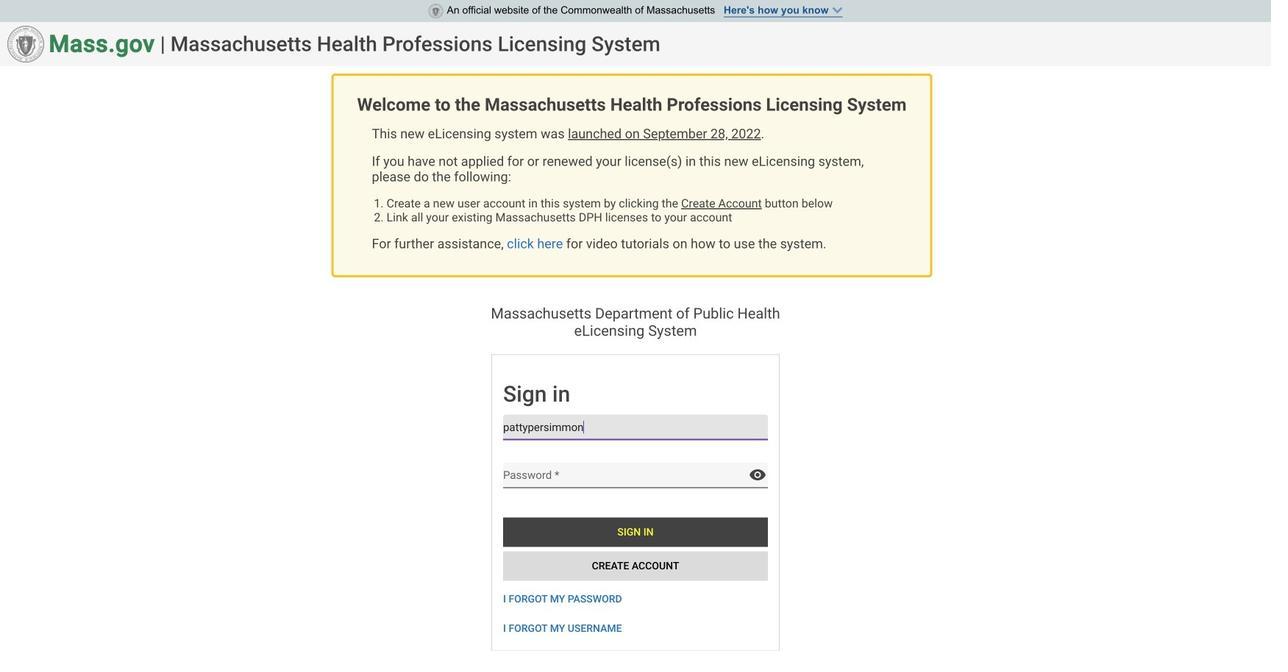 Task type: locate. For each thing, give the bounding box(es) containing it.
footer
[[15, 66, 1257, 305]]

heading
[[171, 32, 661, 56]]

massachusetts state seal image
[[7, 26, 44, 63]]

massachusetts state seal image
[[429, 4, 443, 18]]

Username * text field
[[503, 415, 768, 440]]



Task type: describe. For each thing, give the bounding box(es) containing it.
Password * password field
[[503, 462, 749, 488]]

no color image
[[749, 466, 768, 484]]



